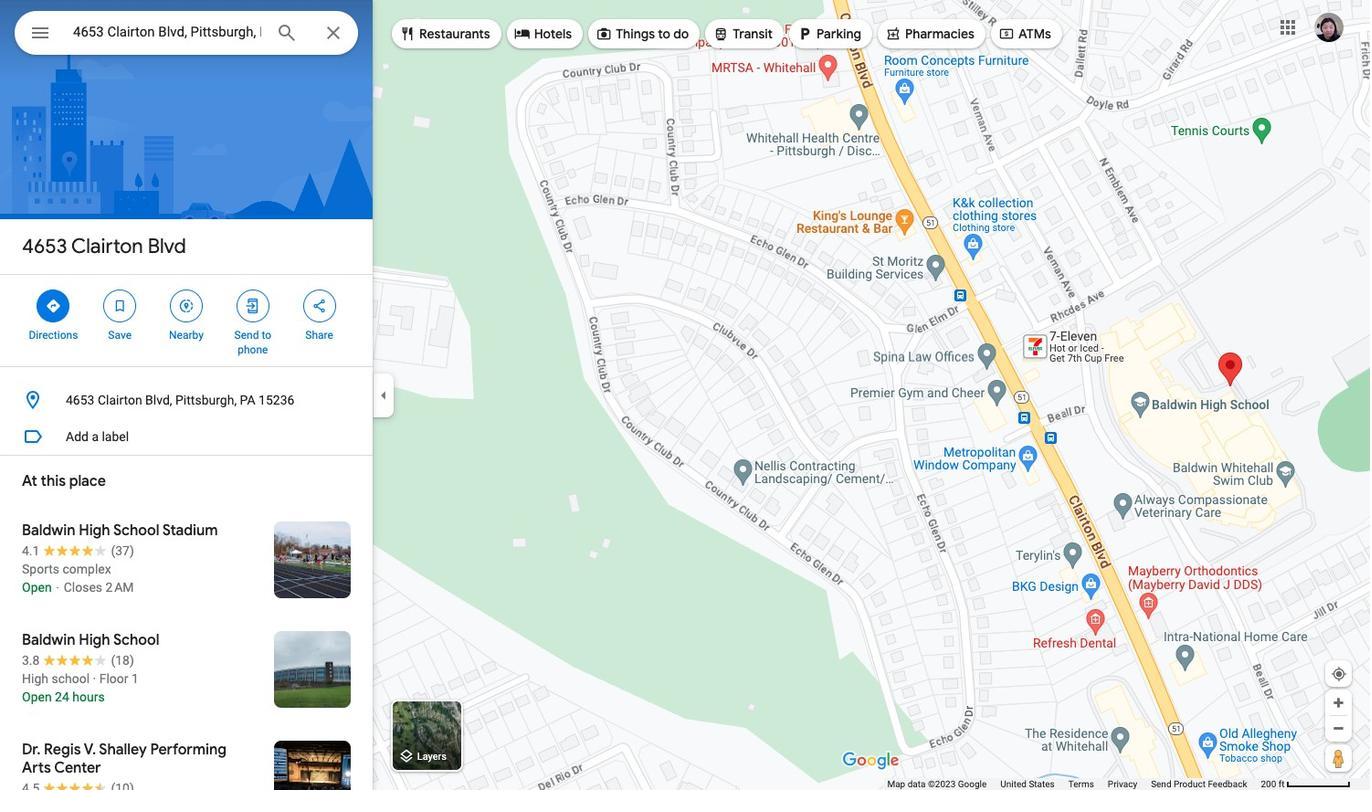 Task type: describe. For each thing, give the bounding box(es) containing it.
4653 clairton blvd, pittsburgh, pa 15236 button
[[0, 382, 373, 418]]


[[399, 24, 416, 44]]

4653 clairton blvd, pittsburgh, pa 15236
[[66, 393, 295, 408]]

arts
[[22, 759, 51, 778]]

zoom out image
[[1332, 722, 1346, 736]]

dr. regis v. shalley performing arts center link
[[0, 726, 373, 790]]

map
[[888, 779, 906, 789]]


[[596, 24, 612, 44]]

footer inside google maps element
[[888, 779, 1261, 790]]

add
[[66, 429, 89, 444]]

dr. regis v. shalley performing arts center
[[22, 741, 227, 778]]

zoom in image
[[1332, 696, 1346, 710]]

 things to do
[[596, 24, 689, 44]]

baldwin for baldwin high school stadium
[[22, 522, 75, 540]]

high inside high school · floor 1 open 24 hours
[[22, 672, 48, 686]]

a
[[92, 429, 99, 444]]


[[178, 296, 195, 316]]

to inside  things to do
[[658, 26, 671, 42]]

high for baldwin high school stadium
[[79, 522, 110, 540]]

4653 for 4653 clairton blvd
[[22, 234, 67, 260]]

stadium
[[162, 522, 218, 540]]

to inside send to phone
[[262, 329, 271, 342]]

map data ©2023 google
[[888, 779, 987, 789]]

united states button
[[1001, 779, 1055, 790]]


[[112, 296, 128, 316]]

 button
[[15, 11, 66, 58]]

200 ft button
[[1261, 779, 1351, 789]]

school for baldwin high school stadium
[[113, 522, 159, 540]]

google
[[958, 779, 987, 789]]

data
[[908, 779, 926, 789]]

at this place
[[22, 472, 106, 491]]

things
[[616, 26, 655, 42]]

4653 clairton blvd main content
[[0, 0, 373, 790]]

high school · floor 1 open 24 hours
[[22, 672, 139, 704]]

feedback
[[1208, 779, 1248, 789]]


[[311, 296, 328, 316]]

4.1 stars 37 reviews image
[[22, 542, 134, 560]]

©2023
[[928, 779, 956, 789]]


[[45, 296, 62, 316]]

blvd
[[148, 234, 186, 260]]

school
[[52, 672, 90, 686]]

v.
[[84, 741, 96, 759]]

nearby
[[169, 329, 204, 342]]

⋅
[[55, 580, 61, 595]]

parking
[[817, 26, 862, 42]]

terms button
[[1069, 779, 1095, 790]]

sports complex open ⋅ closes 2 am
[[22, 562, 134, 595]]


[[999, 24, 1015, 44]]

atms
[[1019, 26, 1052, 42]]

school for baldwin high school
[[113, 631, 159, 650]]

terms
[[1069, 779, 1095, 789]]

200 ft
[[1261, 779, 1285, 789]]


[[245, 296, 261, 316]]

phone
[[238, 344, 268, 356]]

4653 clairton blvd
[[22, 234, 186, 260]]

floor
[[99, 672, 128, 686]]

directions
[[29, 329, 78, 342]]


[[29, 20, 51, 46]]

open inside high school · floor 1 open 24 hours
[[22, 690, 52, 704]]

pittsburgh,
[[175, 393, 237, 408]]


[[514, 24, 531, 44]]

baldwin high school stadium
[[22, 522, 218, 540]]

send for send product feedback
[[1151, 779, 1172, 789]]

shalley
[[99, 741, 147, 759]]

show your location image
[[1331, 666, 1348, 683]]

clairton for blvd
[[71, 234, 143, 260]]

3.8 stars 18 reviews image
[[22, 651, 134, 670]]

(18)
[[111, 653, 134, 668]]

states
[[1029, 779, 1055, 789]]

restaurants
[[419, 26, 490, 42]]

 search field
[[15, 11, 358, 58]]



Task type: locate. For each thing, give the bounding box(es) containing it.
to left do
[[658, 26, 671, 42]]

1 horizontal spatial to
[[658, 26, 671, 42]]

2 am
[[106, 580, 134, 595]]

0 vertical spatial baldwin
[[22, 522, 75, 540]]

baldwin high school
[[22, 631, 159, 650]]

0 vertical spatial school
[[113, 522, 159, 540]]

at
[[22, 472, 37, 491]]

baldwin up 4.1
[[22, 522, 75, 540]]

open left the 24
[[22, 690, 52, 704]]

 hotels
[[514, 24, 572, 44]]

regis
[[44, 741, 81, 759]]

complex
[[63, 562, 111, 577]]

send product feedback button
[[1151, 779, 1248, 790]]

baldwin up '3.8'
[[22, 631, 75, 650]]

layers
[[417, 751, 447, 763]]

1 horizontal spatial send
[[1151, 779, 1172, 789]]

0 vertical spatial send
[[234, 329, 259, 342]]

200
[[1261, 779, 1277, 789]]

to
[[658, 26, 671, 42], [262, 329, 271, 342]]

0 vertical spatial to
[[658, 26, 671, 42]]


[[713, 24, 729, 44]]

footer
[[888, 779, 1261, 790]]

clairton for blvd,
[[98, 393, 142, 408]]

high for baldwin high school
[[79, 631, 110, 650]]

add a label button
[[0, 418, 373, 455]]

baldwin for baldwin high school
[[22, 631, 75, 650]]

clairton left the blvd
[[71, 234, 143, 260]]

1 vertical spatial baldwin
[[22, 631, 75, 650]]

1 vertical spatial send
[[1151, 779, 1172, 789]]

send inside button
[[1151, 779, 1172, 789]]

1 vertical spatial to
[[262, 329, 271, 342]]

send product feedback
[[1151, 779, 1248, 789]]

performing
[[150, 741, 227, 759]]

0 vertical spatial high
[[79, 522, 110, 540]]

collapse side panel image
[[374, 385, 394, 405]]

transit
[[733, 26, 773, 42]]

4653 up the add
[[66, 393, 95, 408]]

1 baldwin from the top
[[22, 522, 75, 540]]

hours
[[72, 690, 105, 704]]

2 open from the top
[[22, 690, 52, 704]]

united states
[[1001, 779, 1055, 789]]

clairton
[[71, 234, 143, 260], [98, 393, 142, 408]]

product
[[1174, 779, 1206, 789]]

4.1
[[22, 544, 40, 558]]

1 vertical spatial 4653
[[66, 393, 95, 408]]

place
[[69, 472, 106, 491]]

show street view coverage image
[[1326, 745, 1352, 772]]

footer containing map data ©2023 google
[[888, 779, 1261, 790]]

2 vertical spatial high
[[22, 672, 48, 686]]

privacy button
[[1108, 779, 1138, 790]]

clairton inside button
[[98, 393, 142, 408]]

save
[[108, 329, 132, 342]]

high up 4.1 stars 37 reviews image
[[79, 522, 110, 540]]

add a label
[[66, 429, 129, 444]]

actions for 4653 clairton blvd region
[[0, 275, 373, 366]]

4653
[[22, 234, 67, 260], [66, 393, 95, 408]]

closes
[[64, 580, 102, 595]]

united
[[1001, 779, 1027, 789]]

ft
[[1279, 779, 1285, 789]]

blvd,
[[145, 393, 172, 408]]

1 vertical spatial school
[[113, 631, 159, 650]]

share
[[305, 329, 333, 342]]

send
[[234, 329, 259, 342], [1151, 779, 1172, 789]]

label
[[102, 429, 129, 444]]

hotels
[[534, 26, 572, 42]]

(37)
[[111, 544, 134, 558]]

none field inside 4653 clairton blvd, pittsburgh, pa 15236 "field"
[[73, 21, 261, 43]]

4653 inside button
[[66, 393, 95, 408]]

0 vertical spatial open
[[22, 580, 52, 595]]

send up phone at the left of the page
[[234, 329, 259, 342]]

0 horizontal spatial to
[[262, 329, 271, 342]]

4653 Clairton Blvd, Pittsburgh, PA 15236 field
[[15, 11, 358, 55]]

1
[[132, 672, 139, 686]]

2 school from the top
[[113, 631, 159, 650]]

do
[[674, 26, 689, 42]]

0 vertical spatial clairton
[[71, 234, 143, 260]]

 atms
[[999, 24, 1052, 44]]

school
[[113, 522, 159, 540], [113, 631, 159, 650]]

open down sports at the bottom left
[[22, 580, 52, 595]]

 parking
[[797, 24, 862, 44]]

school up (18)
[[113, 631, 159, 650]]

sports
[[22, 562, 59, 577]]

send inside send to phone
[[234, 329, 259, 342]]

·
[[93, 672, 96, 686]]

1 school from the top
[[113, 522, 159, 540]]

high down '3.8'
[[22, 672, 48, 686]]

None field
[[73, 21, 261, 43]]

privacy
[[1108, 779, 1138, 789]]

high up 3.8 stars 18 reviews 'image'
[[79, 631, 110, 650]]

google maps element
[[0, 0, 1371, 790]]

3.8
[[22, 653, 40, 668]]


[[885, 24, 902, 44]]

4653 up 
[[22, 234, 67, 260]]

send left the product
[[1151, 779, 1172, 789]]

pa
[[240, 393, 256, 408]]

1 open from the top
[[22, 580, 52, 595]]

 restaurants
[[399, 24, 490, 44]]

 transit
[[713, 24, 773, 44]]

google account: michele murakami  
(michele.murakami@adept.ai) image
[[1315, 12, 1344, 42]]

0 vertical spatial 4653
[[22, 234, 67, 260]]

high
[[79, 522, 110, 540], [79, 631, 110, 650], [22, 672, 48, 686]]

1 vertical spatial open
[[22, 690, 52, 704]]

15236
[[259, 393, 295, 408]]

send for send to phone
[[234, 329, 259, 342]]

2 baldwin from the top
[[22, 631, 75, 650]]

 pharmacies
[[885, 24, 975, 44]]

4653 for 4653 clairton blvd, pittsburgh, pa 15236
[[66, 393, 95, 408]]

center
[[54, 759, 101, 778]]

dr.
[[22, 741, 41, 759]]

pharmacies
[[905, 26, 975, 42]]

4.5 stars 10 reviews image
[[22, 779, 134, 790]]

this
[[41, 472, 66, 491]]

open inside sports complex open ⋅ closes 2 am
[[22, 580, 52, 595]]

24
[[55, 690, 69, 704]]


[[797, 24, 813, 44]]

1 vertical spatial high
[[79, 631, 110, 650]]

school up (37)
[[113, 522, 159, 540]]

1 vertical spatial clairton
[[98, 393, 142, 408]]

to up phone at the left of the page
[[262, 329, 271, 342]]

baldwin
[[22, 522, 75, 540], [22, 631, 75, 650]]

0 horizontal spatial send
[[234, 329, 259, 342]]

clairton up label
[[98, 393, 142, 408]]



Task type: vqa. For each thing, say whether or not it's contained in the screenshot.
Baldwin associated with Baldwin High School Stadium
yes



